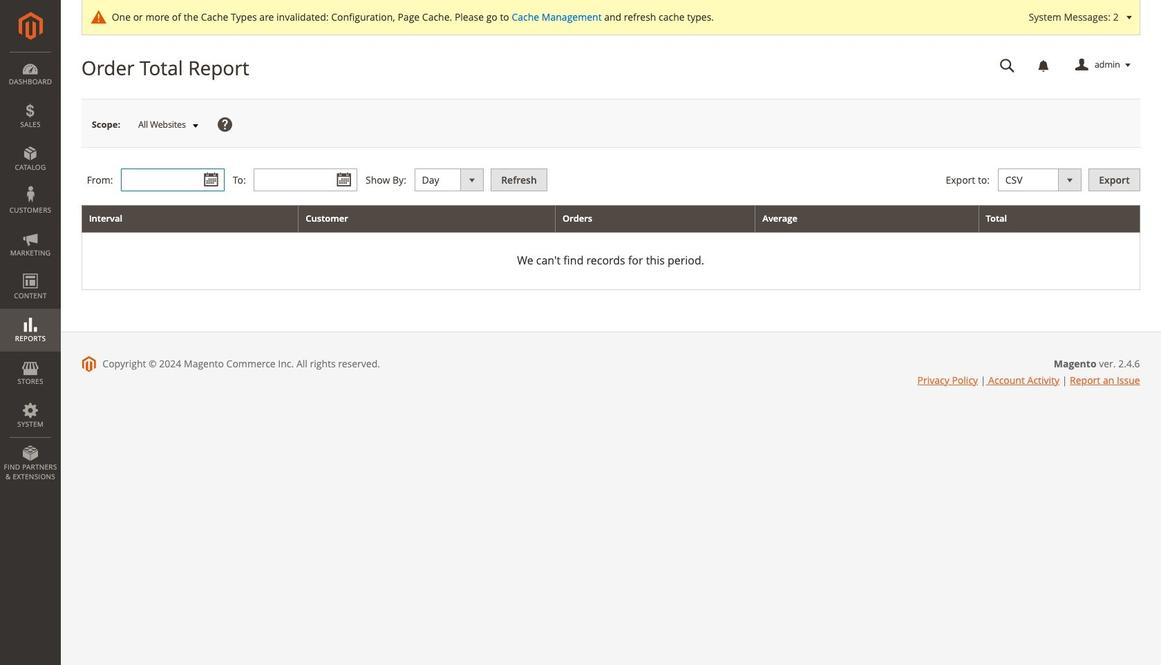 Task type: locate. For each thing, give the bounding box(es) containing it.
menu bar
[[0, 52, 61, 489]]

None text field
[[990, 53, 1025, 77]]

None text field
[[121, 169, 225, 192], [254, 169, 358, 192], [121, 169, 225, 192], [254, 169, 358, 192]]



Task type: describe. For each thing, give the bounding box(es) containing it.
magento admin panel image
[[18, 12, 43, 40]]



